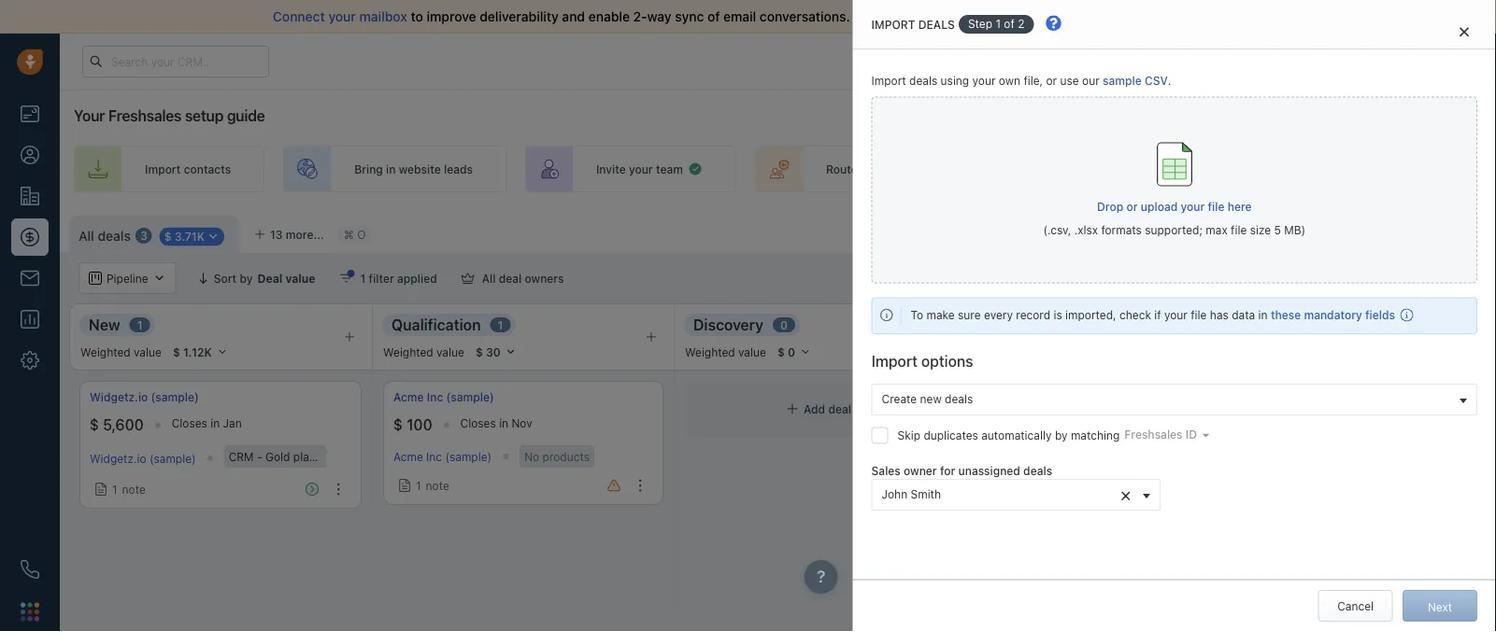 Task type: vqa. For each thing, say whether or not it's contained in the screenshot.
Customer fit
no



Task type: locate. For each thing, give the bounding box(es) containing it.
sales right all at the right top of the page
[[946, 9, 978, 24]]

start
[[1141, 9, 1170, 24]]

john
[[882, 488, 908, 501]]

1 vertical spatial widgetz.io
[[90, 452, 146, 465]]

phone image
[[21, 561, 39, 579]]

7
[[1406, 417, 1412, 430]]

5
[[1274, 224, 1281, 237]]

closes in jan
[[172, 417, 242, 430]]

1 horizontal spatial leads
[[861, 163, 890, 176]]

2 horizontal spatial add
[[1430, 225, 1451, 238]]

automatically
[[981, 429, 1052, 442]]

gold left the m
[[1442, 450, 1466, 463]]

file left here
[[1208, 200, 1225, 213]]

0 vertical spatial acme inc (sample) link
[[393, 390, 494, 406]]

0 horizontal spatial $
[[90, 416, 99, 434]]

drop or upload your file here button
[[1097, 191, 1252, 223]]

1 crm from the left
[[229, 450, 254, 463]]

crm down 7
[[1405, 450, 1430, 463]]

2 - from the left
[[1433, 450, 1438, 463]]

1 horizontal spatial file
[[1208, 200, 1225, 213]]

note down 100
[[426, 479, 449, 492]]

1 note for $ 100
[[416, 479, 449, 492]]

your
[[328, 9, 356, 24], [915, 9, 943, 24], [972, 74, 996, 87], [629, 163, 653, 176], [907, 163, 931, 176], [1181, 200, 1205, 213]]

to right 'mailbox'
[[411, 9, 423, 24]]

-
[[257, 450, 262, 463], [1433, 450, 1438, 463]]

plan left the m
[[1470, 450, 1492, 463]]

0 horizontal spatial add deal
[[804, 403, 851, 416]]

1 horizontal spatial team
[[934, 163, 961, 176]]

freshworks switcher image
[[21, 603, 39, 622]]

gold left monthly
[[265, 450, 290, 463]]

0 horizontal spatial closes
[[172, 417, 207, 430]]

0 vertical spatial all
[[78, 228, 94, 244]]

2 gold from the left
[[1442, 450, 1466, 463]]

0 horizontal spatial 0
[[780, 319, 788, 332]]

website
[[399, 163, 441, 176]]

size
[[1250, 224, 1271, 237]]

import deals inside button
[[1286, 225, 1354, 238]]

1 horizontal spatial $
[[393, 416, 403, 434]]

leads right route
[[861, 163, 890, 176]]

1 vertical spatial acme inc (sample)
[[393, 450, 492, 463]]

1 down $ 5,600
[[112, 483, 117, 496]]

import right 5
[[1286, 225, 1322, 238]]

1 horizontal spatial add
[[1092, 403, 1114, 416]]

quotas and forecasting link
[[1228, 263, 1393, 294]]

in for $ 5,600
[[210, 417, 220, 430]]

0 horizontal spatial create
[[882, 393, 917, 406]]

2 closes from the left
[[460, 417, 496, 430]]

owner
[[904, 465, 937, 478]]

0 horizontal spatial or
[[1046, 74, 1057, 87]]

by
[[1055, 429, 1068, 442]]

$ for $ 100
[[393, 416, 403, 434]]

0 vertical spatial widgetz.io (sample) link
[[90, 390, 199, 406]]

cancel
[[1337, 600, 1374, 613]]

sales left sequence
[[1123, 163, 1151, 176]]

0 vertical spatial import deals
[[871, 18, 955, 31]]

2 widgetz.io (sample) link from the top
[[90, 452, 196, 465]]

forecasting
[[1311, 272, 1375, 285]]

crm - gold plan m
[[1405, 450, 1496, 463]]

0 vertical spatial your
[[74, 107, 105, 125]]

container_wx8msf4aqz5i3rn1 image for add deal
[[1075, 403, 1088, 416]]

widgetz.io (sample) up the 5,600
[[90, 391, 199, 404]]

1 horizontal spatial create
[[1084, 163, 1120, 176]]

add deal for discovery
[[804, 403, 851, 416]]

(sample) down closes in nov
[[445, 450, 492, 463]]

of right sync
[[707, 9, 720, 24]]

gold
[[265, 450, 290, 463], [1442, 450, 1466, 463]]

qualification
[[392, 316, 481, 334]]

freshsales up import contacts link
[[108, 107, 181, 125]]

0 vertical spatial widgetz.io
[[90, 391, 148, 404]]

0 horizontal spatial team
[[656, 163, 683, 176]]

acme inc (sample) up 100
[[393, 391, 494, 404]]

data right has on the right
[[1232, 309, 1255, 322]]

sequence
[[1154, 163, 1207, 176]]

1 horizontal spatial gold
[[1442, 450, 1466, 463]]

1 vertical spatial import deals
[[1286, 225, 1354, 238]]

0 horizontal spatial freshsales
[[108, 107, 181, 125]]

13 more...
[[270, 228, 324, 241]]

1 vertical spatial container_wx8msf4aqz5i3rn1 image
[[1075, 403, 1088, 416]]

1 vertical spatial and
[[1288, 272, 1308, 285]]

closes for $ 5,600
[[172, 417, 207, 430]]

step 1 of 2
[[968, 17, 1025, 30]]

0 horizontal spatial crm
[[229, 450, 254, 463]]

plan left monthly
[[293, 450, 316, 463]]

1 horizontal spatial all
[[482, 272, 496, 285]]

these mandatory fields link
[[1271, 309, 1395, 322]]

1 - from the left
[[257, 450, 262, 463]]

0 horizontal spatial of
[[707, 9, 720, 24]]

1 right mandatory
[[1370, 319, 1376, 332]]

widgetz.io up $ 5,600
[[90, 391, 148, 404]]

0 for discovery
[[780, 319, 788, 332]]

import options
[[871, 353, 973, 370]]

0 horizontal spatial all
[[78, 228, 94, 244]]

1 plan from the left
[[293, 450, 316, 463]]

file,
[[1024, 74, 1043, 87]]

note
[[426, 479, 449, 492], [122, 483, 146, 496]]

0 horizontal spatial 1 note
[[112, 483, 146, 496]]

cancel button
[[1318, 591, 1393, 622]]

1 vertical spatial data
[[1232, 309, 1255, 322]]

2 0 from the left
[[1040, 319, 1048, 332]]

1 right "new"
[[137, 319, 143, 332]]

1 horizontal spatial or
[[1126, 200, 1138, 213]]

plan for monthly
[[293, 450, 316, 463]]

your inside button
[[1181, 200, 1205, 213]]

freshsales left id on the bottom right
[[1124, 428, 1183, 441]]

container_wx8msf4aqz5i3rn1 image down drop or upload your file here button
[[1180, 225, 1193, 238]]

crm for crm - gold plan m
[[1405, 450, 1430, 463]]

0 horizontal spatial your
[[74, 107, 105, 125]]

container_wx8msf4aqz5i3rn1 image
[[1180, 225, 1193, 238], [1075, 403, 1088, 416], [94, 483, 107, 496]]

add deal button
[[1405, 216, 1487, 248]]

improve
[[427, 9, 476, 24]]

container_wx8msf4aqz5i3rn1 image inside settings popup button
[[1180, 225, 1193, 238]]

sales
[[871, 465, 901, 478]]

0 right the discovery
[[780, 319, 788, 332]]

add for demo
[[1092, 403, 1114, 416]]

1 vertical spatial create
[[882, 393, 917, 406]]

1 inc from the top
[[427, 391, 443, 404]]

don't
[[1056, 9, 1089, 24]]

0 vertical spatial acme
[[393, 391, 424, 404]]

1 horizontal spatial 1 note
[[416, 479, 449, 492]]

closes in nov
[[460, 417, 532, 430]]

1 gold from the left
[[265, 450, 290, 463]]

- left monthly
[[257, 450, 262, 463]]

of left 2
[[1004, 17, 1015, 30]]

connect your mailbox to improve deliverability and enable 2-way sync of email conversations. import all your sales data so you don't have to start from scratch.
[[273, 9, 1256, 24]]

of inside × dialog
[[1004, 17, 1015, 30]]

- for crm - gold plan m
[[1433, 450, 1438, 463]]

your inside × dialog
[[1164, 309, 1188, 322]]

leads right website on the top left
[[444, 163, 473, 176]]

0 vertical spatial data
[[982, 9, 1009, 24]]

1 vertical spatial inc
[[426, 450, 442, 463]]

quotas and forecasting
[[1246, 272, 1375, 285]]

import all your sales data link
[[854, 9, 1013, 24]]

widgetz.io (sample) down the 5,600
[[90, 452, 196, 465]]

closes
[[172, 417, 207, 430], [460, 417, 496, 430], [1355, 417, 1390, 430]]

no products
[[524, 450, 590, 463]]

data left so at the top right of page
[[982, 9, 1009, 24]]

- down days
[[1433, 450, 1438, 463]]

1 $ from the left
[[90, 416, 99, 434]]

1 vertical spatial acme inc (sample) link
[[393, 450, 492, 463]]

note down the 5,600
[[122, 483, 146, 496]]

0 horizontal spatial add
[[804, 403, 825, 416]]

own
[[999, 74, 1020, 87]]

add deal
[[1430, 225, 1477, 238], [804, 403, 851, 416], [1092, 403, 1140, 416]]

1 horizontal spatial -
[[1433, 450, 1438, 463]]

container_wx8msf4aqz5i3rn1 image up matching
[[1075, 403, 1088, 416]]

inc up 100
[[427, 391, 443, 404]]

1 horizontal spatial data
[[1232, 309, 1255, 322]]

all left 'owners'
[[482, 272, 496, 285]]

widgetz.io (sample) link up the 5,600
[[90, 390, 199, 406]]

1 horizontal spatial freshsales
[[1124, 428, 1183, 441]]

container_wx8msf4aqz5i3rn1 image inside all deal owners button
[[461, 272, 474, 285]]

0 horizontal spatial and
[[562, 9, 585, 24]]

1 horizontal spatial your
[[1164, 309, 1188, 322]]

closes for $ 100
[[460, 417, 496, 430]]

1
[[996, 17, 1001, 30], [360, 272, 366, 285], [137, 319, 143, 332], [498, 319, 503, 332], [1370, 319, 1376, 332], [416, 479, 421, 492], [112, 483, 117, 496]]

create left new
[[882, 393, 917, 406]]

2 $ from the left
[[393, 416, 403, 434]]

way
[[647, 9, 672, 24]]

create inside 'create new deals' button
[[882, 393, 917, 406]]

0 vertical spatial widgetz.io (sample)
[[90, 391, 199, 404]]

0 horizontal spatial to
[[411, 9, 423, 24]]

0 horizontal spatial plan
[[293, 450, 316, 463]]

file left size
[[1231, 224, 1247, 237]]

formats
[[1101, 224, 1142, 237]]

$
[[90, 416, 99, 434], [393, 416, 403, 434], [1273, 416, 1282, 434]]

closes left 7
[[1355, 417, 1390, 430]]

1 widgetz.io (sample) from the top
[[90, 391, 199, 404]]

crm down the jan
[[229, 450, 254, 463]]

100
[[407, 416, 432, 434]]

1 horizontal spatial of
[[1004, 17, 1015, 30]]

or left 'use' in the top right of the page
[[1046, 74, 1057, 87]]

1 note down the 5,600
[[112, 483, 146, 496]]

your left the own
[[972, 74, 996, 87]]

3 closes from the left
[[1355, 417, 1390, 430]]

1 right step
[[996, 17, 1001, 30]]

all deals link
[[78, 227, 131, 245]]

closes left nov at the left bottom
[[460, 417, 496, 430]]

2 horizontal spatial add deal
[[1430, 225, 1477, 238]]

0 horizontal spatial note
[[122, 483, 146, 496]]

$ left the 5,600
[[90, 416, 99, 434]]

to right route
[[893, 163, 904, 176]]

in left nov at the left bottom
[[499, 417, 508, 430]]

2 plan from the left
[[1470, 450, 1492, 463]]

$ left 3,200
[[1273, 416, 1282, 434]]

1 vertical spatial freshsales
[[1124, 428, 1183, 441]]

0 vertical spatial create
[[1084, 163, 1120, 176]]

import deals left step
[[871, 18, 955, 31]]

1 vertical spatial all
[[482, 272, 496, 285]]

1 widgetz.io from the top
[[90, 391, 148, 404]]

0 vertical spatial acme inc (sample)
[[393, 391, 494, 404]]

setup
[[185, 107, 223, 125]]

data
[[982, 9, 1009, 24], [1232, 309, 1255, 322]]

acme inc (sample) down 100
[[393, 450, 492, 463]]

create up drop
[[1084, 163, 1120, 176]]

all left 3 at the top left
[[78, 228, 94, 244]]

data inside × dialog
[[1232, 309, 1255, 322]]

create for create sales sequence
[[1084, 163, 1120, 176]]

1 vertical spatial widgetz.io (sample)
[[90, 452, 196, 465]]

⌘
[[344, 228, 354, 241]]

sample
[[1103, 74, 1142, 87]]

deals left the using
[[909, 74, 937, 87]]

0 horizontal spatial file
[[1191, 309, 1207, 322]]

1 horizontal spatial plan
[[1470, 450, 1492, 463]]

2 horizontal spatial $
[[1273, 416, 1282, 434]]

2-
[[633, 9, 647, 24]]

to left start
[[1125, 9, 1137, 24]]

0 vertical spatial and
[[562, 9, 585, 24]]

container_wx8msf4aqz5i3rn1 image
[[688, 162, 703, 177], [340, 272, 353, 285], [461, 272, 474, 285], [1228, 272, 1241, 285], [786, 403, 799, 416], [398, 479, 411, 492]]

import left contacts
[[145, 163, 181, 176]]

connect
[[273, 9, 325, 24]]

1 horizontal spatial closes
[[460, 417, 496, 430]]

imported,
[[1065, 309, 1116, 322]]

1 horizontal spatial note
[[426, 479, 449, 492]]

in
[[386, 163, 396, 176], [1258, 309, 1268, 322], [210, 417, 220, 430], [499, 417, 508, 430], [1393, 417, 1403, 430]]

settings button
[[1170, 216, 1252, 248]]

closes left the jan
[[172, 417, 207, 430]]

0 vertical spatial file
[[1208, 200, 1225, 213]]

acme up $ 100
[[393, 391, 424, 404]]

widgetz.io down $ 5,600
[[90, 452, 146, 465]]

your for your freshsales setup guide
[[74, 107, 105, 125]]

of
[[707, 9, 720, 24], [1004, 17, 1015, 30]]

deals right new
[[945, 393, 973, 406]]

0 horizontal spatial import deals
[[871, 18, 955, 31]]

here
[[1228, 200, 1252, 213]]

2 vertical spatial file
[[1191, 309, 1207, 322]]

import left all at the right top of the page
[[854, 9, 895, 24]]

acme inc (sample) link up 100
[[393, 390, 494, 406]]

team right the invite
[[656, 163, 683, 176]]

1 vertical spatial or
[[1126, 200, 1138, 213]]

create inside "create sales sequence" link
[[1084, 163, 1120, 176]]

gold for m
[[1442, 450, 1466, 463]]

container_wx8msf4aqz5i3rn1 image inside invite your team link
[[688, 162, 703, 177]]

1 horizontal spatial to
[[893, 163, 904, 176]]

in left these
[[1258, 309, 1268, 322]]

import deals right 5
[[1286, 225, 1354, 238]]

and
[[562, 9, 585, 24], [1288, 272, 1308, 285]]

0 horizontal spatial -
[[257, 450, 262, 463]]

2 acme inc (sample) from the top
[[393, 450, 492, 463]]

1 0 from the left
[[780, 319, 788, 332]]

sure
[[958, 309, 981, 322]]

your right route
[[907, 163, 931, 176]]

0 vertical spatial container_wx8msf4aqz5i3rn1 image
[[1180, 225, 1193, 238]]

add deal inside button
[[1430, 225, 1477, 238]]

1 left filter
[[360, 272, 366, 285]]

2 team from the left
[[934, 163, 961, 176]]

route leads to your team
[[826, 163, 961, 176]]

your up (.csv, .xlsx formats supported; max file size 5 mb)
[[1181, 200, 1205, 213]]

1 horizontal spatial 0
[[1040, 319, 1048, 332]]

create
[[1084, 163, 1120, 176], [882, 393, 917, 406]]

email
[[723, 9, 756, 24]]

import left step
[[871, 18, 915, 31]]

1 vertical spatial widgetz.io (sample) link
[[90, 452, 196, 465]]

1 closes from the left
[[172, 417, 207, 430]]

deals
[[918, 18, 955, 31], [909, 74, 937, 87], [1325, 225, 1354, 238], [98, 228, 131, 244], [945, 393, 973, 406], [1023, 465, 1052, 478]]

0 horizontal spatial sales
[[946, 9, 978, 24]]

widgetz.io (sample)
[[90, 391, 199, 404], [90, 452, 196, 465]]

file left has on the right
[[1191, 309, 1207, 322]]

container_wx8msf4aqz5i3rn1 image down $ 5,600
[[94, 483, 107, 496]]

invite your team
[[596, 163, 683, 176]]

1 horizontal spatial container_wx8msf4aqz5i3rn1 image
[[1075, 403, 1088, 416]]

2 horizontal spatial file
[[1231, 224, 1247, 237]]

1 horizontal spatial import deals
[[1286, 225, 1354, 238]]

team down the using
[[934, 163, 961, 176]]

1 horizontal spatial add deal
[[1092, 403, 1140, 416]]

0 horizontal spatial container_wx8msf4aqz5i3rn1 image
[[94, 483, 107, 496]]

container_wx8msf4aqz5i3rn1 image for settings
[[1180, 225, 1193, 238]]

in left 7
[[1393, 417, 1403, 430]]

skip
[[898, 429, 920, 442]]

1 note down 100
[[416, 479, 449, 492]]

1 horizontal spatial crm
[[1405, 450, 1430, 463]]

owners
[[525, 272, 564, 285]]

deal up the 'search' field
[[1454, 225, 1477, 238]]

or
[[1046, 74, 1057, 87], [1126, 200, 1138, 213]]

your left 'mailbox'
[[328, 9, 356, 24]]

all for deal
[[482, 272, 496, 285]]

0 horizontal spatial gold
[[265, 450, 290, 463]]

1 vertical spatial your
[[1164, 309, 1188, 322]]

acme inc (sample) link down 100
[[393, 450, 492, 463]]

3 $ from the left
[[1273, 416, 1282, 434]]

5,600
[[103, 416, 144, 434]]

in for $ 100
[[499, 417, 508, 430]]

no
[[524, 450, 539, 463]]

2 horizontal spatial closes
[[1355, 417, 1390, 430]]

acme down $ 100
[[393, 450, 423, 463]]

0 vertical spatial inc
[[427, 391, 443, 404]]

deal left 'owners'
[[499, 272, 522, 285]]

2 crm from the left
[[1405, 450, 1430, 463]]

you
[[1031, 9, 1053, 24]]

widgetz.io (sample) link down the 5,600
[[90, 452, 196, 465]]

in inside × dialog
[[1258, 309, 1268, 322]]

Search your CRM... text field
[[82, 46, 269, 78]]

0 horizontal spatial leads
[[444, 163, 473, 176]]

all inside all deal owners button
[[482, 272, 496, 285]]

$ left 100
[[393, 416, 403, 434]]

all
[[898, 9, 912, 24]]

acme
[[393, 391, 424, 404], [393, 450, 423, 463]]

in left the jan
[[210, 417, 220, 430]]

2 horizontal spatial container_wx8msf4aqz5i3rn1 image
[[1180, 225, 1193, 238]]

1 horizontal spatial and
[[1288, 272, 1308, 285]]

1 vertical spatial acme
[[393, 450, 423, 463]]

and left enable
[[562, 9, 585, 24]]

widgetz.io (sample) link
[[90, 390, 199, 406], [90, 452, 196, 465]]

step
[[968, 17, 992, 30]]

deals down automatically
[[1023, 465, 1052, 478]]

or right drop
[[1126, 200, 1138, 213]]

import contacts
[[145, 163, 231, 176]]

1 horizontal spatial sales
[[1123, 163, 1151, 176]]

1 acme from the top
[[393, 391, 424, 404]]

0 left the is
[[1040, 319, 1048, 332]]



Task type: describe. For each thing, give the bounding box(es) containing it.
deal inside button
[[499, 272, 522, 285]]

2 widgetz.io (sample) from the top
[[90, 452, 196, 465]]

invite your team link
[[525, 146, 736, 193]]

supported;
[[1145, 224, 1203, 237]]

.xlsx
[[1074, 224, 1098, 237]]

2 vertical spatial container_wx8msf4aqz5i3rn1 image
[[94, 483, 107, 496]]

your right the invite
[[629, 163, 653, 176]]

$ 100
[[393, 416, 432, 434]]

deliverability
[[480, 9, 559, 24]]

(sample) up closes in nov
[[446, 391, 494, 404]]

0 vertical spatial freshsales
[[108, 107, 181, 125]]

add for discovery
[[804, 403, 825, 416]]

if
[[1154, 309, 1161, 322]]

products
[[542, 450, 590, 463]]

1 team from the left
[[656, 163, 683, 176]]

your freshsales setup guide
[[74, 107, 265, 125]]

to make sure every record is imported, check if
[[911, 309, 1161, 322]]

1 note for $ 5,600
[[112, 483, 146, 496]]

1 vertical spatial sales
[[1123, 163, 1151, 176]]

import up create new deals at the right bottom
[[871, 353, 918, 370]]

bring in website leads link
[[283, 146, 506, 193]]

plan for m
[[1470, 450, 1492, 463]]

settings
[[1197, 225, 1242, 238]]

duplicates
[[924, 429, 978, 442]]

mb)
[[1284, 224, 1306, 237]]

upload
[[1141, 200, 1178, 213]]

bring in website leads
[[354, 163, 473, 176]]

invite
[[596, 163, 626, 176]]

1 filter applied button
[[328, 263, 449, 294]]

drop
[[1097, 200, 1123, 213]]

import deals inside × dialog
[[871, 18, 955, 31]]

scratch.
[[1206, 9, 1256, 24]]

1 leads from the left
[[444, 163, 473, 176]]

every
[[984, 309, 1013, 322]]

deal inside button
[[1454, 225, 1477, 238]]

make
[[927, 309, 955, 322]]

1 down 100
[[416, 479, 421, 492]]

(sample) down $ 100
[[364, 450, 411, 463]]

1 inside × dialog
[[996, 17, 1001, 30]]

create for create new deals
[[882, 393, 917, 406]]

so
[[1013, 9, 1027, 24]]

add inside button
[[1430, 225, 1451, 238]]

conversations.
[[760, 9, 850, 24]]

is
[[1054, 309, 1062, 322]]

add deal for demo
[[1092, 403, 1140, 416]]

create sales sequence link
[[1013, 146, 1240, 193]]

o
[[357, 228, 366, 241]]

1 widgetz.io (sample) link from the top
[[90, 390, 199, 406]]

3
[[140, 229, 147, 243]]

new
[[89, 316, 120, 334]]

1 inside button
[[360, 272, 366, 285]]

crm for crm - gold plan monthly (sample)
[[229, 450, 254, 463]]

closes in 7 days
[[1355, 417, 1440, 430]]

filter
[[369, 272, 394, 285]]

0 horizontal spatial data
[[982, 9, 1009, 24]]

⌘ o
[[344, 228, 366, 241]]

deal up freshsales id
[[1117, 403, 1140, 416]]

freshsales id
[[1124, 428, 1197, 441]]

monthly
[[319, 450, 361, 463]]

in right bring
[[386, 163, 396, 176]]

import left the using
[[871, 74, 906, 87]]

gold for monthly
[[265, 450, 290, 463]]

sample csv link
[[1103, 74, 1168, 87]]

1 acme inc (sample) link from the top
[[393, 390, 494, 406]]

container_wx8msf4aqz5i3rn1 image inside quotas and forecasting link
[[1228, 272, 1241, 285]]

- for crm - gold plan monthly (sample)
[[257, 450, 262, 463]]

import inside button
[[1286, 225, 1322, 238]]

× dialog
[[853, 0, 1496, 632]]

options
[[921, 353, 973, 370]]

closes for $ 3,200
[[1355, 417, 1390, 430]]

deals left 3 at the top left
[[98, 228, 131, 244]]

create sales sequence
[[1084, 163, 1207, 176]]

deals right all at the right top of the page
[[918, 18, 955, 31]]

negotiation
[[1271, 316, 1353, 334]]

drop or upload your file here
[[1097, 200, 1252, 213]]

note for $ 100
[[426, 479, 449, 492]]

quotas
[[1246, 272, 1285, 285]]

2
[[1018, 17, 1025, 30]]

$ 5,600
[[90, 416, 144, 434]]

all for deals
[[78, 228, 94, 244]]

deal left create new deals at the right bottom
[[828, 403, 851, 416]]

(.csv,
[[1043, 224, 1071, 237]]

Search field
[[1395, 263, 1489, 294]]

create new deals
[[882, 393, 973, 406]]

mailbox
[[359, 9, 407, 24]]

all deals 3
[[78, 228, 147, 244]]

container_wx8msf4aqz5i3rn1 image inside 1 filter applied button
[[340, 272, 353, 285]]

2 widgetz.io from the top
[[90, 452, 146, 465]]

phone element
[[11, 551, 49, 589]]

demo
[[982, 316, 1024, 334]]

all deal owners button
[[449, 263, 576, 294]]

enable
[[588, 9, 630, 24]]

1 down all deal owners button
[[498, 319, 503, 332]]

note for $ 5,600
[[122, 483, 146, 496]]

our
[[1082, 74, 1100, 87]]

13 more... button
[[244, 221, 334, 248]]

route leads to your team link
[[755, 146, 994, 193]]

id
[[1186, 428, 1197, 441]]

your file has data in these mandatory fields
[[1164, 309, 1395, 322]]

nov
[[512, 417, 532, 430]]

new
[[920, 393, 942, 406]]

your right all at the right top of the page
[[915, 9, 943, 24]]

m
[[1495, 450, 1496, 463]]

1 vertical spatial file
[[1231, 224, 1247, 237]]

(.csv, .xlsx formats supported; max file size 5 mb)
[[1043, 224, 1306, 237]]

2 acme from the top
[[393, 450, 423, 463]]

13
[[270, 228, 283, 241]]

record
[[1016, 309, 1050, 322]]

file inside drop or upload your file here button
[[1208, 200, 1225, 213]]

contacts
[[184, 163, 231, 176]]

2 leads from the left
[[861, 163, 890, 176]]

max
[[1206, 224, 1228, 237]]

0 for demo
[[1040, 319, 1048, 332]]

from
[[1173, 9, 1202, 24]]

1 acme inc (sample) from the top
[[393, 391, 494, 404]]

your for your file has data in these mandatory fields
[[1164, 309, 1188, 322]]

import contacts link
[[74, 146, 265, 193]]

3,200
[[1286, 416, 1327, 434]]

$ for $ 5,600
[[90, 416, 99, 434]]

more...
[[286, 228, 324, 241]]

deals right the mb)
[[1325, 225, 1354, 238]]

(sample) up closes in jan
[[151, 391, 199, 404]]

bring
[[354, 163, 383, 176]]

freshsales inside "button"
[[1124, 428, 1183, 441]]

0 vertical spatial sales
[[946, 9, 978, 24]]

sync
[[675, 9, 704, 24]]

(sample) down closes in jan
[[149, 452, 196, 465]]

2 inc from the top
[[426, 450, 442, 463]]

or inside button
[[1126, 200, 1138, 213]]

in for $ 3,200
[[1393, 417, 1403, 430]]

import deals button
[[1261, 216, 1364, 248]]

freshsales id button
[[1120, 425, 1214, 445]]

2 acme inc (sample) link from the top
[[393, 450, 492, 463]]

fields
[[1365, 309, 1395, 322]]

2 horizontal spatial to
[[1125, 9, 1137, 24]]

sales owner for unassigned deals
[[871, 465, 1052, 478]]

1 filter applied
[[360, 272, 437, 285]]

$ for $ 3,200
[[1273, 416, 1282, 434]]

close image
[[1460, 26, 1469, 37]]

john smith
[[882, 488, 941, 501]]

0 vertical spatial or
[[1046, 74, 1057, 87]]

route
[[826, 163, 858, 176]]



